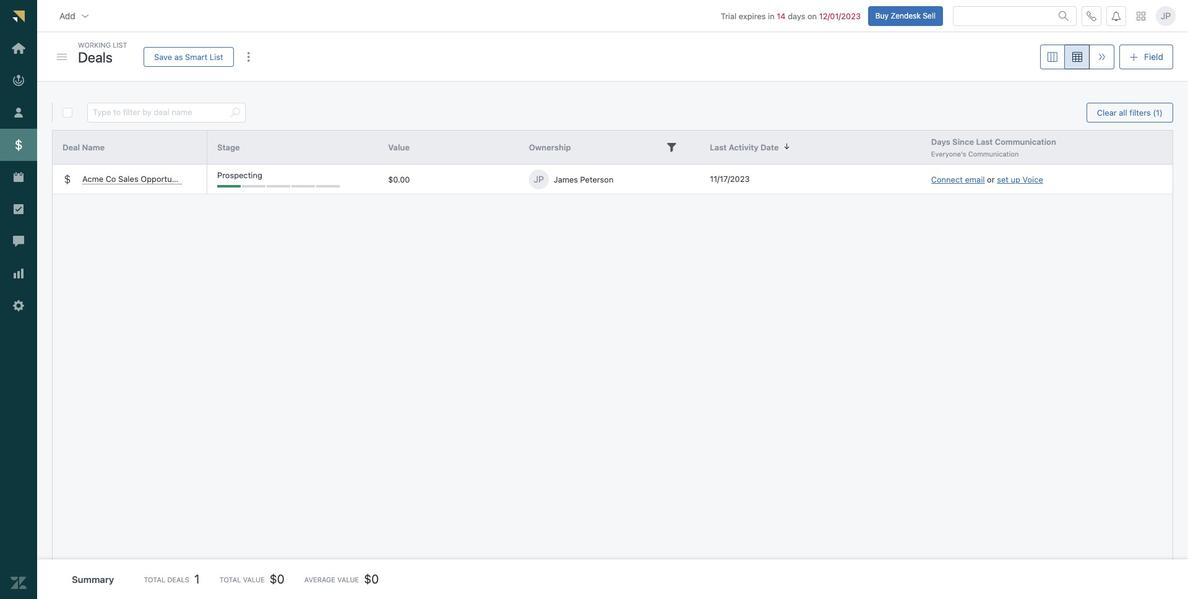 Task type: describe. For each thing, give the bounding box(es) containing it.
list inside working list deals
[[113, 41, 127, 49]]

summary
[[72, 574, 114, 585]]

set up voice link
[[997, 174, 1043, 184]]

stage
[[217, 142, 240, 152]]

zendesk image
[[11, 575, 27, 591]]

smart
[[185, 52, 208, 62]]

filters
[[1130, 107, 1151, 117]]

or
[[987, 174, 995, 184]]

average
[[304, 575, 335, 583]]

Type to filter by deal name field
[[93, 103, 225, 122]]

jp inside 'button'
[[1161, 10, 1171, 21]]

handler image
[[57, 54, 67, 60]]

filter fill image
[[667, 142, 677, 152]]

deal name
[[63, 142, 105, 152]]

value
[[388, 142, 410, 152]]

overflow vertical fill image
[[244, 52, 254, 62]]

trial expires in 14 days on 12/01/2023
[[721, 11, 861, 21]]

last activity date ↓
[[710, 141, 790, 152]]

prospecting
[[217, 170, 262, 180]]

set
[[997, 174, 1009, 184]]

$0 for total value $0
[[270, 572, 285, 586]]

deals inside working list deals
[[78, 49, 113, 65]]

clear all filters (1) button
[[1087, 103, 1174, 123]]

average value $0
[[304, 572, 379, 586]]

acme
[[82, 174, 103, 184]]

value for total value $0
[[243, 575, 265, 583]]

1 vertical spatial jp
[[534, 174, 544, 184]]

14
[[777, 11, 786, 21]]

zendesk
[[891, 11, 921, 20]]

date
[[761, 142, 779, 152]]

expires
[[739, 11, 766, 21]]

last inside last activity date ↓
[[710, 142, 727, 152]]

clear all filters (1)
[[1097, 107, 1163, 117]]

days since last communication everyone's communication
[[931, 137, 1057, 158]]

1
[[194, 572, 200, 586]]

buy
[[876, 11, 889, 20]]

trial
[[721, 11, 737, 21]]

save as smart list
[[154, 52, 223, 62]]

buy zendesk sell button
[[868, 6, 943, 26]]

james peterson
[[554, 174, 614, 184]]

working list deals
[[78, 41, 127, 65]]

0 vertical spatial communication
[[995, 137, 1057, 146]]

chevron down image
[[80, 11, 90, 21]]



Task type: vqa. For each thing, say whether or not it's contained in the screenshot.
'CO'
yes



Task type: locate. For each thing, give the bounding box(es) containing it.
list
[[113, 41, 127, 49], [210, 52, 223, 62]]

2 $0 from the left
[[364, 572, 379, 586]]

deals inside total deals 1
[[167, 575, 189, 583]]

last
[[976, 137, 993, 146], [710, 142, 727, 152]]

value inside total value $0
[[243, 575, 265, 583]]

co
[[106, 174, 116, 184]]

save
[[154, 52, 172, 62]]

save as smart list button
[[144, 47, 234, 67]]

total inside total value $0
[[220, 575, 241, 583]]

total deals 1
[[144, 572, 200, 586]]

↓
[[784, 141, 790, 151]]

total right 1
[[220, 575, 241, 583]]

deals left 1
[[167, 575, 189, 583]]

1 vertical spatial communication
[[968, 150, 1019, 158]]

$0
[[270, 572, 285, 586], [364, 572, 379, 586]]

connect
[[931, 174, 963, 184]]

0 vertical spatial jp
[[1161, 10, 1171, 21]]

list right working
[[113, 41, 127, 49]]

ownership
[[529, 142, 571, 152]]

working
[[78, 41, 111, 49]]

$0 right average
[[364, 572, 379, 586]]

jp left 'james'
[[534, 174, 544, 184]]

peterson
[[580, 174, 614, 184]]

1 vertical spatial deals
[[167, 575, 189, 583]]

list right smart
[[210, 52, 223, 62]]

name
[[82, 142, 105, 152]]

1 horizontal spatial last
[[976, 137, 993, 146]]

buy zendesk sell
[[876, 11, 936, 20]]

connect email or set up voice
[[931, 174, 1043, 184]]

zendesk products image
[[1137, 12, 1146, 20]]

total left 1
[[144, 575, 165, 583]]

1 horizontal spatial list
[[210, 52, 223, 62]]

value right average
[[337, 575, 359, 583]]

jp
[[1161, 10, 1171, 21], [534, 174, 544, 184]]

add button
[[50, 3, 100, 28]]

since
[[953, 137, 974, 146]]

bell image
[[1112, 11, 1122, 21]]

1 horizontal spatial deals
[[167, 575, 189, 583]]

0 vertical spatial list
[[113, 41, 127, 49]]

11/17/2023
[[710, 174, 750, 184]]

1 total from the left
[[144, 575, 165, 583]]

0 horizontal spatial deals
[[78, 49, 113, 65]]

communication
[[995, 137, 1057, 146], [968, 150, 1019, 158]]

last left activity
[[710, 142, 727, 152]]

acme co sales opportunity link
[[82, 174, 186, 185]]

search image
[[1059, 11, 1069, 21]]

$0.00
[[388, 174, 410, 184]]

everyone's
[[931, 150, 967, 158]]

12/01/2023
[[819, 11, 861, 21]]

days
[[788, 11, 806, 21]]

communication up the or at top
[[968, 150, 1019, 158]]

1 horizontal spatial jp
[[1161, 10, 1171, 21]]

0 horizontal spatial jp
[[534, 174, 544, 184]]

$0 left average
[[270, 572, 285, 586]]

field button
[[1120, 45, 1174, 69]]

deals
[[78, 49, 113, 65], [167, 575, 189, 583]]

acme co sales opportunity
[[82, 174, 186, 184]]

total for 1
[[144, 575, 165, 583]]

communication up the set up voice link
[[995, 137, 1057, 146]]

add
[[59, 10, 75, 21]]

deals image
[[63, 174, 72, 184]]

2 value from the left
[[337, 575, 359, 583]]

list inside button
[[210, 52, 223, 62]]

email
[[965, 174, 985, 184]]

sell
[[923, 11, 936, 20]]

opportunity
[[141, 174, 186, 184]]

1 value from the left
[[243, 575, 265, 583]]

1 horizontal spatial $0
[[364, 572, 379, 586]]

days
[[931, 137, 951, 146]]

sales
[[118, 174, 138, 184]]

total value $0
[[220, 572, 285, 586]]

calls image
[[1087, 11, 1097, 21]]

voice
[[1023, 174, 1043, 184]]

1 horizontal spatial total
[[220, 575, 241, 583]]

activity
[[729, 142, 759, 152]]

clear
[[1097, 107, 1117, 117]]

$0 for average value $0
[[364, 572, 379, 586]]

value right 1
[[243, 575, 265, 583]]

1 horizontal spatial value
[[337, 575, 359, 583]]

deal
[[63, 142, 80, 152]]

last inside days since last communication everyone's communication
[[976, 137, 993, 146]]

total inside total deals 1
[[144, 575, 165, 583]]

value
[[243, 575, 265, 583], [337, 575, 359, 583]]

0 horizontal spatial value
[[243, 575, 265, 583]]

in
[[768, 11, 775, 21]]

james
[[554, 174, 578, 184]]

last right since
[[976, 137, 993, 146]]

search image
[[230, 108, 240, 118]]

2 total from the left
[[220, 575, 241, 583]]

jp button
[[1156, 6, 1176, 26]]

jp right the zendesk products icon
[[1161, 10, 1171, 21]]

as
[[174, 52, 183, 62]]

on
[[808, 11, 817, 21]]

0 horizontal spatial total
[[144, 575, 165, 583]]

value inside average value $0
[[337, 575, 359, 583]]

0 vertical spatial deals
[[78, 49, 113, 65]]

(1)
[[1153, 107, 1163, 117]]

field
[[1145, 51, 1164, 62]]

1 vertical spatial list
[[210, 52, 223, 62]]

all
[[1119, 107, 1128, 117]]

up
[[1011, 174, 1021, 184]]

0 horizontal spatial last
[[710, 142, 727, 152]]

value for average value $0
[[337, 575, 359, 583]]

deals right handler image
[[78, 49, 113, 65]]

1 $0 from the left
[[270, 572, 285, 586]]

0 horizontal spatial $0
[[270, 572, 285, 586]]

total
[[144, 575, 165, 583], [220, 575, 241, 583]]

total for $0
[[220, 575, 241, 583]]

0 horizontal spatial list
[[113, 41, 127, 49]]

connect email link
[[931, 174, 985, 184]]



